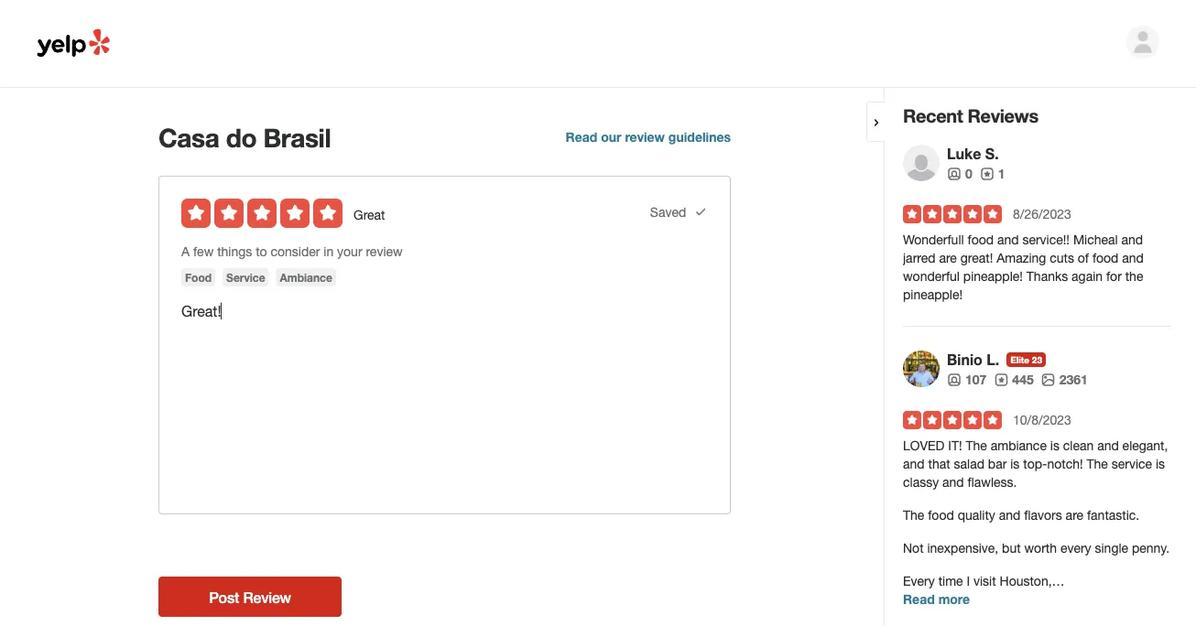 Task type: describe. For each thing, give the bounding box(es) containing it.
i
[[967, 574, 971, 589]]

fantastic.
[[1088, 508, 1140, 523]]

5 star rating image for 107
[[904, 411, 1003, 430]]

saved
[[651, 204, 694, 220]]

review
[[243, 589, 291, 607]]

cuts
[[1050, 251, 1075, 266]]

16 checkmark v2 image
[[694, 205, 708, 220]]

service
[[226, 271, 265, 284]]

it!
[[949, 439, 963, 454]]

few
[[193, 244, 214, 259]]

wonderfull
[[904, 232, 965, 247]]

1 horizontal spatial the
[[966, 439, 988, 454]]

rating element
[[181, 199, 343, 228]]

photo of binio l. image
[[904, 351, 940, 388]]

amazing
[[997, 251, 1047, 266]]

read more button
[[904, 591, 971, 609]]

2 horizontal spatial the
[[1087, 457, 1109, 472]]

107
[[966, 373, 987, 388]]

food for jarred
[[968, 232, 994, 247]]

notch!
[[1048, 457, 1084, 472]]

read our review guidelines link
[[566, 130, 731, 145]]

photos element
[[1042, 371, 1089, 390]]

wonderfull food and service!! micheal and jarred are great! amazing cuts of food and wonderful pineapple! thanks again for the pineapple!
[[904, 232, 1145, 302]]

Great! text field
[[181, 302, 708, 322]]

loved it! the ambiance is clean and elegant, and that salad bar is top-notch! the service is classy and flawless.
[[904, 439, 1169, 490]]

great!
[[181, 303, 221, 320]]

to
[[256, 244, 267, 259]]

more
[[939, 593, 971, 608]]

16 friends v2 image for 107
[[948, 373, 962, 387]]

service
[[1112, 457, 1153, 472]]

luke s.
[[948, 145, 1000, 163]]

23
[[1033, 355, 1043, 366]]

a few things to consider in your review
[[181, 244, 403, 259]]

0
[[966, 166, 973, 181]]

5 star rating image for 0
[[904, 205, 1003, 224]]

a
[[181, 244, 190, 259]]

0 horizontal spatial the
[[904, 508, 925, 523]]

1
[[999, 166, 1006, 181]]

friends element for 445
[[948, 371, 987, 390]]

the
[[1126, 269, 1144, 284]]

not inexpensive, but worth every single penny.
[[904, 541, 1171, 556]]

wonderful
[[904, 269, 960, 284]]

photo of luke s. image
[[904, 145, 940, 181]]

do
[[226, 122, 257, 153]]

elegant,
[[1123, 439, 1169, 454]]

flavors
[[1025, 508, 1063, 523]]

16 photos v2 image
[[1042, 373, 1056, 387]]

luke
[[948, 145, 982, 163]]

binio l.
[[948, 351, 1000, 369]]

single
[[1096, 541, 1129, 556]]

reviews element for 107
[[995, 371, 1034, 390]]

in
[[324, 244, 334, 259]]

micheal
[[1074, 232, 1119, 247]]

food for fantastic.
[[929, 508, 955, 523]]

greg r. image
[[1127, 26, 1160, 59]]

2361
[[1060, 373, 1089, 388]]

1 vertical spatial food
[[1093, 251, 1119, 266]]

brasil
[[263, 122, 331, 153]]

reviews
[[968, 104, 1039, 126]]

salad
[[955, 457, 985, 472]]

ambiance
[[991, 439, 1047, 454]]

read for read more
[[904, 593, 935, 608]]

10/8/2023
[[1014, 413, 1072, 428]]

0 vertical spatial pineapple!
[[964, 269, 1024, 284]]

again
[[1072, 269, 1103, 284]]

casa
[[159, 122, 219, 153]]

reviews element for 0
[[980, 165, 1006, 183]]

the food quality and flavors are fantastic.
[[904, 508, 1140, 523]]



Task type: vqa. For each thing, say whether or not it's contained in the screenshot.
the topmost 3,
no



Task type: locate. For each thing, give the bounding box(es) containing it.
5 star rating image up it!
[[904, 411, 1003, 430]]

1 vertical spatial reviews element
[[995, 371, 1034, 390]]

classy
[[904, 475, 940, 490]]

thanks
[[1027, 269, 1069, 284]]

0 vertical spatial read
[[566, 130, 598, 145]]

are inside 'wonderfull food and service!! micheal and jarred are great! amazing cuts of food and wonderful pineapple! thanks again for the pineapple!'
[[940, 251, 958, 266]]

that
[[929, 457, 951, 472]]

every
[[904, 574, 935, 589]]

food
[[185, 271, 212, 284]]

great
[[354, 208, 385, 223]]

0 vertical spatial the
[[966, 439, 988, 454]]

pineapple! down great!
[[964, 269, 1024, 284]]

1 vertical spatial review
[[366, 244, 403, 259]]

reviews element containing 445
[[995, 371, 1034, 390]]

are
[[940, 251, 958, 266], [1066, 508, 1084, 523]]

read left our
[[566, 130, 598, 145]]

is up notch!
[[1051, 439, 1060, 454]]

1 horizontal spatial are
[[1066, 508, 1084, 523]]

2 horizontal spatial food
[[1093, 251, 1119, 266]]

the down clean
[[1087, 457, 1109, 472]]

elite 23 link
[[1007, 353, 1047, 368]]

service!!
[[1023, 232, 1070, 247]]

post review
[[209, 589, 291, 607]]

clean
[[1064, 439, 1094, 454]]

bar
[[989, 457, 1008, 472]]

review right our
[[625, 130, 665, 145]]

1 5 star rating image from the top
[[904, 205, 1003, 224]]

1 vertical spatial the
[[1087, 457, 1109, 472]]

reviews element containing 1
[[980, 165, 1006, 183]]

0 horizontal spatial food
[[929, 508, 955, 523]]

the
[[966, 439, 988, 454], [1087, 457, 1109, 472], [904, 508, 925, 523]]

food left quality
[[929, 508, 955, 523]]

close sidebar icon image
[[870, 115, 884, 130], [870, 115, 884, 130]]

friends element
[[948, 165, 973, 183], [948, 371, 987, 390]]

read inside read more dropdown button
[[904, 593, 935, 608]]

pineapple!
[[964, 269, 1024, 284], [904, 287, 963, 302]]

pineapple! down wonderful at the right top of page
[[904, 287, 963, 302]]

2 vertical spatial food
[[929, 508, 955, 523]]

16 review v2 image
[[995, 373, 1009, 387]]

inexpensive,
[[928, 541, 999, 556]]

s.
[[986, 145, 1000, 163]]

for
[[1107, 269, 1123, 284]]

houston,…
[[1000, 574, 1065, 589]]

ambiance
[[280, 271, 333, 284]]

0 vertical spatial 5 star rating image
[[904, 205, 1003, 224]]

friends element for 1
[[948, 165, 973, 183]]

16 friends v2 image
[[948, 167, 962, 181], [948, 373, 962, 387]]

worth
[[1025, 541, 1058, 556]]

0 horizontal spatial read
[[566, 130, 598, 145]]

16 friends v2 image for 0
[[948, 167, 962, 181]]

the up not
[[904, 508, 925, 523]]

is right bar
[[1011, 457, 1020, 472]]

friends element down luke at right
[[948, 165, 973, 183]]

2 5 star rating image from the top
[[904, 411, 1003, 430]]

1 friends element from the top
[[948, 165, 973, 183]]

0 vertical spatial are
[[940, 251, 958, 266]]

is down elegant,
[[1157, 457, 1166, 472]]

16 friends v2 image left 107
[[948, 373, 962, 387]]

16 review v2 image
[[980, 167, 995, 181]]

2 vertical spatial the
[[904, 508, 925, 523]]

445
[[1013, 373, 1034, 388]]

friends element down binio
[[948, 371, 987, 390]]

1 16 friends v2 image from the top
[[948, 167, 962, 181]]

reviews element
[[980, 165, 1006, 183], [995, 371, 1034, 390]]

are right flavors
[[1066, 508, 1084, 523]]

None radio
[[181, 199, 211, 228], [280, 199, 310, 228], [181, 199, 211, 228], [280, 199, 310, 228]]

top-
[[1024, 457, 1048, 472]]

food up great!
[[968, 232, 994, 247]]

1 horizontal spatial review
[[625, 130, 665, 145]]

2 horizontal spatial is
[[1157, 457, 1166, 472]]

is
[[1051, 439, 1060, 454], [1011, 457, 1020, 472], [1157, 457, 1166, 472]]

1 vertical spatial 5 star rating image
[[904, 411, 1003, 430]]

every time i visit houston,…
[[904, 574, 1065, 589]]

jarred
[[904, 251, 936, 266]]

None radio
[[214, 199, 244, 228], [247, 199, 277, 228], [313, 199, 343, 228], [214, 199, 244, 228], [247, 199, 277, 228], [313, 199, 343, 228]]

friends element containing 0
[[948, 165, 973, 183]]

our
[[601, 130, 622, 145]]

1 vertical spatial read
[[904, 593, 935, 608]]

read down every
[[904, 593, 935, 608]]

reviews element down elite
[[995, 371, 1034, 390]]

0 vertical spatial review
[[625, 130, 665, 145]]

1 horizontal spatial is
[[1051, 439, 1060, 454]]

and
[[998, 232, 1020, 247], [1122, 232, 1144, 247], [1123, 251, 1145, 266], [1098, 439, 1120, 454], [904, 457, 925, 472], [943, 475, 965, 490], [1000, 508, 1021, 523]]

consider
[[271, 244, 320, 259]]

0 horizontal spatial is
[[1011, 457, 1020, 472]]

read more
[[904, 593, 971, 608]]

but
[[1003, 541, 1022, 556]]

read
[[566, 130, 598, 145], [904, 593, 935, 608]]

l.
[[987, 351, 1000, 369]]

friends element containing 107
[[948, 371, 987, 390]]

visit
[[974, 574, 997, 589]]

things
[[217, 244, 252, 259]]

0 vertical spatial 16 friends v2 image
[[948, 167, 962, 181]]

1 horizontal spatial food
[[968, 232, 994, 247]]

2 friends element from the top
[[948, 371, 987, 390]]

elite
[[1011, 355, 1030, 366]]

post
[[209, 589, 239, 607]]

post review button
[[159, 577, 342, 618]]

loved
[[904, 439, 945, 454]]

1 vertical spatial 16 friends v2 image
[[948, 373, 962, 387]]

food up for
[[1093, 251, 1119, 266]]

recent
[[904, 104, 964, 126]]

reviews element down s.
[[980, 165, 1006, 183]]

read for read our review guidelines
[[566, 130, 598, 145]]

2 16 friends v2 image from the top
[[948, 373, 962, 387]]

read our review guidelines
[[566, 130, 731, 145]]

are down wonderfull
[[940, 251, 958, 266]]

penny.
[[1133, 541, 1171, 556]]

0 vertical spatial reviews element
[[980, 165, 1006, 183]]

flawless.
[[968, 475, 1018, 490]]

binio
[[948, 351, 983, 369]]

your
[[337, 244, 363, 259]]

elite 23
[[1011, 355, 1043, 366]]

5 star rating image
[[904, 205, 1003, 224], [904, 411, 1003, 430]]

every
[[1061, 541, 1092, 556]]

1 vertical spatial pineapple!
[[904, 287, 963, 302]]

casa do brasil
[[159, 122, 331, 153]]

guidelines
[[669, 130, 731, 145]]

recent reviews
[[904, 104, 1039, 126]]

1 vertical spatial are
[[1066, 508, 1084, 523]]

0 vertical spatial friends element
[[948, 165, 973, 183]]

0 vertical spatial food
[[968, 232, 994, 247]]

not
[[904, 541, 924, 556]]

1 vertical spatial friends element
[[948, 371, 987, 390]]

review right "your"
[[366, 244, 403, 259]]

5 star rating image up wonderfull
[[904, 205, 1003, 224]]

0 horizontal spatial review
[[366, 244, 403, 259]]

the up salad
[[966, 439, 988, 454]]

8/26/2023
[[1014, 207, 1072, 222]]

16 friends v2 image left 0
[[948, 167, 962, 181]]

great!
[[961, 251, 994, 266]]

of
[[1079, 251, 1090, 266]]

casa do brasil link
[[159, 121, 522, 154]]

food
[[968, 232, 994, 247], [1093, 251, 1119, 266], [929, 508, 955, 523]]

time
[[939, 574, 964, 589]]

0 horizontal spatial are
[[940, 251, 958, 266]]

quality
[[958, 508, 996, 523]]

1 horizontal spatial read
[[904, 593, 935, 608]]



